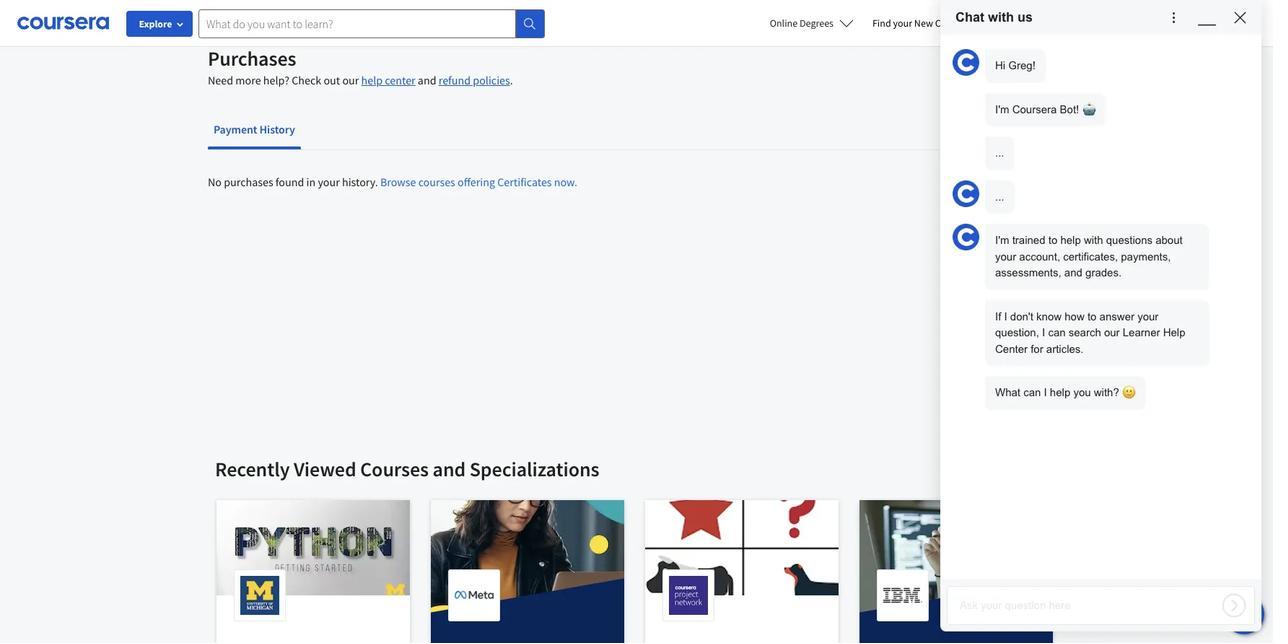 Task type: vqa. For each thing, say whether or not it's contained in the screenshot.
right Management
no



Task type: describe. For each thing, give the bounding box(es) containing it.
no
[[208, 175, 222, 189]]

you
[[1074, 386, 1092, 399]]

refund policies link
[[439, 73, 510, 87]]

history.
[[342, 175, 378, 189]]

english
[[997, 16, 1032, 31]]

can inside if i don't know how to answer your question, i can search our learner help center for articles.
[[1049, 326, 1066, 339]]

assessments,
[[996, 266, 1062, 279]]

chat with us image
[[953, 49, 980, 76]]

if
[[996, 310, 1002, 322]]

1 ... from the top
[[996, 147, 1005, 159]]

certificates
[[498, 175, 552, 189]]

learner
[[1123, 326, 1161, 339]]

show notifications image
[[1079, 18, 1096, 35]]

online
[[770, 17, 798, 30]]

browse courses offering certificates now. link
[[380, 175, 578, 189]]

explore
[[139, 17, 172, 30]]

purchases
[[224, 175, 273, 189]]

questions
[[1107, 234, 1153, 246]]

message from virtual agent element for chat with us icon
[[986, 49, 1210, 170]]

with inside i'm trained to help with questions about your account, certificates, payments, assessments, and grades.
[[1085, 234, 1104, 246]]

now.
[[554, 175, 578, 189]]

center
[[996, 343, 1028, 355]]

minimize window image
[[1198, 8, 1216, 26]]

update payment method
[[960, 123, 1066, 136]]

answer
[[1100, 310, 1135, 322]]

in
[[307, 175, 316, 189]]

help image
[[1165, 8, 1183, 26]]

send image
[[1223, 594, 1247, 618]]

know
[[1037, 310, 1062, 322]]

purchases need more help? check out our help center and refund policies .
[[208, 45, 513, 87]]

What do you want to learn? text field
[[199, 9, 516, 38]]

i'm trained to help with questions about your account, certificates, payments, assessments, and grades.
[[996, 234, 1183, 279]]

courses
[[360, 456, 429, 482]]

2 ... from the top
[[996, 190, 1005, 203]]

log containing hi greg!
[[941, 35, 1255, 417]]

chat
[[956, 10, 985, 24]]

search
[[1069, 326, 1102, 339]]

about
[[1156, 234, 1183, 246]]

grades.
[[1086, 266, 1122, 279]]

online degrees button
[[759, 7, 866, 39]]

certificates,
[[1064, 250, 1119, 262]]

0 vertical spatial i
[[1005, 310, 1008, 322]]

0 horizontal spatial with
[[989, 10, 1015, 24]]

refund
[[439, 73, 471, 87]]

🤖
[[1083, 103, 1096, 115]]

specializations
[[470, 456, 600, 482]]

your inside find your new career link
[[894, 17, 913, 30]]

update
[[960, 123, 991, 136]]

2 vertical spatial i
[[1045, 386, 1048, 399]]

our inside purchases need more help? check out our help center and refund policies .
[[343, 73, 359, 87]]

browse
[[380, 175, 416, 189]]

viewed
[[294, 456, 356, 482]]

new
[[915, 17, 934, 30]]

to inside i'm trained to help with questions about your account, certificates, payments, assessments, and grades.
[[1049, 234, 1058, 246]]

and inside i'm trained to help with questions about your account, certificates, payments, assessments, and grades.
[[1065, 266, 1083, 279]]

recently viewed courses and specializations
[[215, 456, 600, 482]]

message from virtual agent element for chat with us image to the middle
[[986, 224, 1210, 410]]

find
[[873, 17, 892, 30]]

don't
[[1011, 310, 1034, 322]]

online degrees
[[770, 17, 834, 30]]

and inside purchases need more help? check out our help center and refund policies .
[[418, 73, 437, 87]]

coursera
[[1013, 103, 1057, 115]]

1 vertical spatial can
[[1024, 386, 1042, 399]]

help
[[1164, 326, 1186, 339]]

purchases
[[208, 45, 296, 71]]

courses
[[419, 175, 455, 189]]

found
[[276, 175, 304, 189]]



Task type: locate. For each thing, give the bounding box(es) containing it.
and
[[418, 73, 437, 87], [1065, 266, 1083, 279], [433, 456, 466, 482]]

recently
[[215, 456, 290, 482]]

explore button
[[126, 11, 193, 37]]

our right the out
[[343, 73, 359, 87]]

payment history button
[[208, 112, 301, 147]]

help up certificates,
[[1061, 234, 1082, 246]]

0 vertical spatial and
[[418, 73, 437, 87]]

payments,
[[1122, 250, 1172, 262]]

i left you
[[1045, 386, 1048, 399]]

0 horizontal spatial our
[[343, 73, 359, 87]]

2 message from virtual agent element from the top
[[986, 224, 1210, 410]]

and right center
[[418, 73, 437, 87]]

your inside i'm trained to help with questions about your account, certificates, payments, assessments, and grades.
[[996, 250, 1017, 262]]

your right the find in the right of the page
[[894, 17, 913, 30]]

account,
[[1020, 250, 1061, 262]]

update payment method link
[[943, 123, 1066, 137]]

i down know
[[1043, 326, 1046, 339]]

career
[[936, 17, 964, 30]]

i'm for i'm coursera bot! 🤖
[[996, 103, 1010, 115]]

articles.
[[1047, 343, 1084, 355]]

our inside if i don't know how to answer your question, i can search our learner help center for articles.
[[1105, 326, 1120, 339]]

check
[[292, 73, 321, 87]]

with left us
[[989, 10, 1015, 24]]

degrees
[[800, 17, 834, 30]]

to up account,
[[1049, 234, 1058, 246]]

help inside i'm trained to help with questions about your account, certificates, payments, assessments, and grades.
[[1061, 234, 1082, 246]]

2 vertical spatial help
[[1051, 386, 1071, 399]]

payment
[[214, 122, 257, 136]]

help
[[361, 73, 383, 87], [1061, 234, 1082, 246], [1051, 386, 1071, 399]]

0 vertical spatial message from virtual agent element
[[986, 49, 1210, 170]]

your up 'learner'
[[1138, 310, 1159, 322]]

1 vertical spatial chat with us image
[[953, 224, 980, 251]]

our down answer
[[1105, 326, 1120, 339]]

help?
[[263, 73, 290, 87]]

for
[[1031, 343, 1044, 355]]

trained
[[1013, 234, 1046, 246]]

0 vertical spatial i'm
[[996, 103, 1010, 115]]

1 horizontal spatial our
[[1105, 326, 1120, 339]]

help left you
[[1051, 386, 1071, 399]]

0 vertical spatial with
[[989, 10, 1015, 24]]

0 horizontal spatial to
[[1049, 234, 1058, 246]]

log
[[941, 35, 1255, 417]]

1 vertical spatial to
[[1088, 310, 1097, 322]]

find your new career link
[[866, 14, 971, 32]]

1 message from virtual agent element from the top
[[986, 49, 1210, 170]]

no purchases found in your history. browse courses offering certificates now.
[[208, 175, 578, 189]]

1 vertical spatial with
[[1085, 234, 1104, 246]]

2 vertical spatial and
[[433, 456, 466, 482]]

coursera image
[[17, 12, 109, 35]]

chat with us image
[[953, 180, 980, 207], [953, 224, 980, 251], [1233, 603, 1256, 626]]

to
[[1049, 234, 1058, 246], [1088, 310, 1097, 322]]

question,
[[996, 326, 1040, 339]]

how
[[1065, 310, 1085, 322]]

what
[[996, 386, 1021, 399]]

1 horizontal spatial can
[[1049, 326, 1066, 339]]

i'm inside i'm trained to help with questions about your account, certificates, payments, assessments, and grades.
[[996, 234, 1010, 246]]

message from virtual agent element containing hi greg!
[[986, 49, 1210, 170]]

0 horizontal spatial can
[[1024, 386, 1042, 399]]

your right in in the left top of the page
[[318, 175, 340, 189]]

2 vertical spatial chat with us image
[[1233, 603, 1256, 626]]

2 i'm from the top
[[996, 234, 1010, 246]]

greg!
[[1009, 59, 1036, 71]]

can down know
[[1049, 326, 1066, 339]]

help inside purchases need more help? check out our help center and refund policies .
[[361, 73, 383, 87]]

0 vertical spatial to
[[1049, 234, 1058, 246]]

i right if
[[1005, 310, 1008, 322]]

hi greg!
[[996, 59, 1036, 71]]

Ask your question here text field
[[948, 593, 1215, 619]]

message from virtual agent element containing i'm trained to help with questions about your account, certificates, payments, assessments, and grades.
[[986, 224, 1210, 410]]

0 vertical spatial chat with us image
[[953, 180, 980, 207]]

center
[[385, 73, 416, 87]]

with up certificates,
[[1085, 234, 1104, 246]]

offering
[[458, 175, 495, 189]]

recently viewed courses and specializations carousel element
[[208, 413, 1066, 643]]

policies
[[473, 73, 510, 87]]

1 horizontal spatial with
[[1085, 234, 1104, 246]]

to inside if i don't know how to answer your question, i can search our learner help center for articles.
[[1088, 310, 1097, 322]]

None search field
[[199, 9, 545, 38]]

english button
[[971, 0, 1058, 47]]

more
[[236, 73, 261, 87]]

i
[[1005, 310, 1008, 322], [1043, 326, 1046, 339], [1045, 386, 1048, 399]]

1 vertical spatial i
[[1043, 326, 1046, 339]]

hi
[[996, 59, 1006, 71]]

chat with us
[[956, 10, 1033, 24]]

1 horizontal spatial to
[[1088, 310, 1097, 322]]

can
[[1049, 326, 1066, 339], [1024, 386, 1042, 399]]

history
[[260, 122, 295, 136]]

i'm coursera bot! 🤖
[[996, 103, 1096, 115]]

our
[[343, 73, 359, 87], [1105, 326, 1120, 339]]

method
[[1033, 123, 1066, 136]]

help for i'm
[[1061, 234, 1082, 246]]

1 vertical spatial help
[[1061, 234, 1082, 246]]

your up assessments,
[[996, 250, 1017, 262]]

i'm up update payment method link
[[996, 103, 1010, 115]]

0 vertical spatial can
[[1049, 326, 1066, 339]]

1 vertical spatial message from virtual agent element
[[986, 224, 1210, 410]]

0 vertical spatial ...
[[996, 147, 1005, 159]]

bot!
[[1060, 103, 1080, 115]]

0 vertical spatial our
[[343, 73, 359, 87]]

1 vertical spatial our
[[1105, 326, 1120, 339]]

us
[[1018, 10, 1033, 24]]

if i don't know how to answer your question, i can search our learner help center for articles.
[[996, 310, 1186, 355]]

what can i help you with? 🙂
[[996, 386, 1137, 399]]

with
[[989, 10, 1015, 24], [1085, 234, 1104, 246]]

and right courses
[[433, 456, 466, 482]]

out
[[324, 73, 340, 87]]

🙂
[[1123, 386, 1137, 399]]

help left center
[[361, 73, 383, 87]]

need
[[208, 73, 233, 87]]

can right what
[[1024, 386, 1042, 399]]

with?
[[1095, 386, 1120, 399]]

i'm for i'm trained to help with questions about your account, certificates, payments, assessments, and grades.
[[996, 234, 1010, 246]]

your
[[894, 17, 913, 30], [318, 175, 340, 189], [996, 250, 1017, 262], [1138, 310, 1159, 322]]

find your new career
[[873, 17, 964, 30]]

1 vertical spatial ...
[[996, 190, 1005, 203]]

help center link
[[361, 73, 416, 87]]

and down certificates,
[[1065, 266, 1083, 279]]

to right how
[[1088, 310, 1097, 322]]

i'm left the 'trained'
[[996, 234, 1010, 246]]

help for what
[[1051, 386, 1071, 399]]

i'm
[[996, 103, 1010, 115], [996, 234, 1010, 246]]

.
[[510, 73, 513, 87]]

...
[[996, 147, 1005, 159], [996, 190, 1005, 203]]

1 i'm from the top
[[996, 103, 1010, 115]]

payment
[[993, 123, 1031, 136]]

message from virtual agent element
[[986, 49, 1210, 170], [986, 224, 1210, 410]]

0 vertical spatial help
[[361, 73, 383, 87]]

close image
[[1232, 8, 1250, 26]]

your inside if i don't know how to answer your question, i can search our learner help center for articles.
[[1138, 310, 1159, 322]]

1 vertical spatial i'm
[[996, 234, 1010, 246]]

payment history
[[214, 122, 295, 136]]

1 vertical spatial and
[[1065, 266, 1083, 279]]



